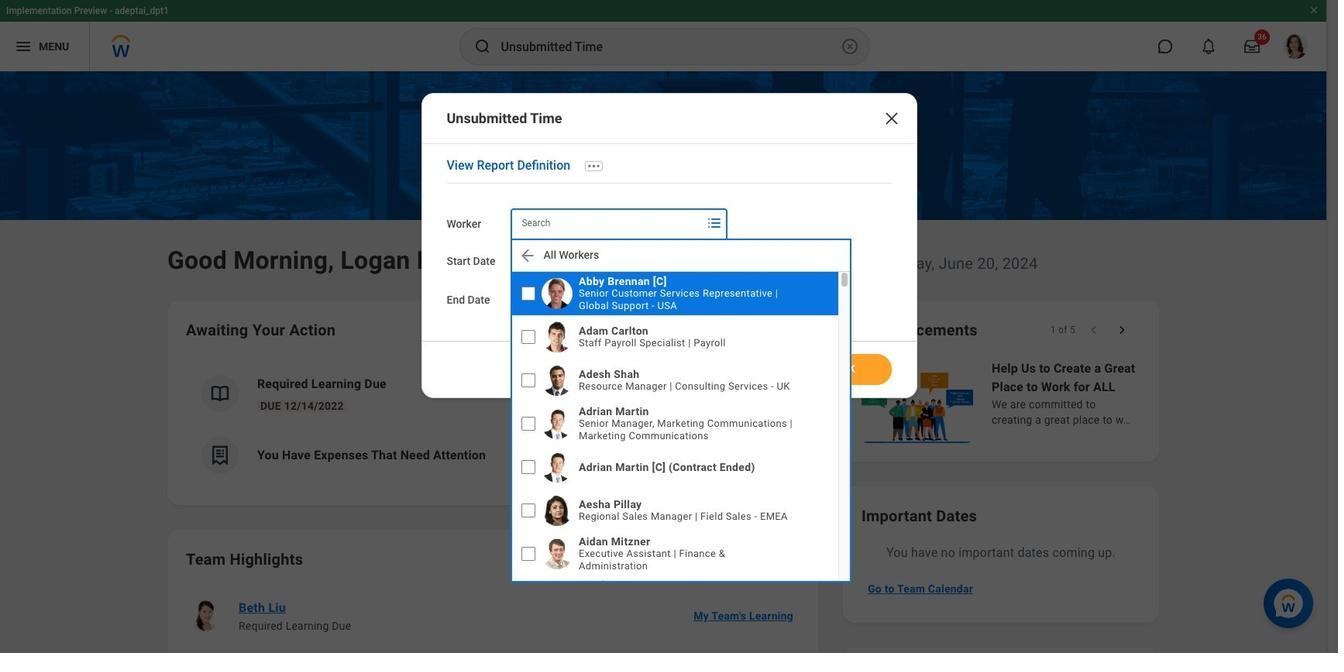 Task type: describe. For each thing, give the bounding box(es) containing it.
notifications large image
[[1201, 39, 1217, 54]]

book open image
[[209, 382, 232, 405]]

adrian martin image
[[542, 408, 573, 439]]

close environment banner image
[[1310, 5, 1319, 15]]

profile logan mcneil element
[[1274, 29, 1318, 64]]

chevron left small image
[[1087, 322, 1102, 338]]

dashboard expenses image
[[209, 444, 232, 467]]

arrow left image
[[519, 246, 538, 265]]

calendar image
[[590, 252, 609, 270]]

aidan mitzner image
[[542, 539, 573, 570]]

inbox large image
[[1245, 39, 1260, 54]]

abby brennan [c] image
[[542, 278, 573, 309]]



Task type: vqa. For each thing, say whether or not it's contained in the screenshot.
Adesh Shah image
yes



Task type: locate. For each thing, give the bounding box(es) containing it.
list
[[186, 363, 800, 487]]

0 vertical spatial group
[[511, 246, 616, 277]]

x circle image
[[841, 37, 859, 56]]

group
[[511, 246, 616, 277], [511, 284, 616, 315]]

chevron right small image
[[1115, 322, 1130, 338]]

banner
[[0, 0, 1327, 71]]

1 group from the top
[[511, 246, 616, 277]]

group up adam carlton icon
[[511, 284, 616, 315]]

prompts image
[[706, 214, 724, 232]]

adrian martin [c] (contract ended) image
[[542, 452, 573, 483]]

aesha pillay image
[[542, 495, 573, 526]]

x image
[[882, 109, 901, 128]]

dialog
[[421, 93, 917, 398]]

search image
[[473, 37, 492, 56]]

status
[[1051, 324, 1076, 336]]

Search field
[[512, 209, 703, 237]]

2 group from the top
[[511, 284, 616, 315]]

group up abby brennan [c] icon on the left of the page
[[511, 246, 616, 277]]

adesh shah image
[[542, 365, 573, 396]]

calendar image
[[590, 291, 609, 309]]

main content
[[0, 71, 1327, 653]]

1 vertical spatial group
[[511, 284, 616, 315]]

adam carlton image
[[542, 322, 573, 353]]



